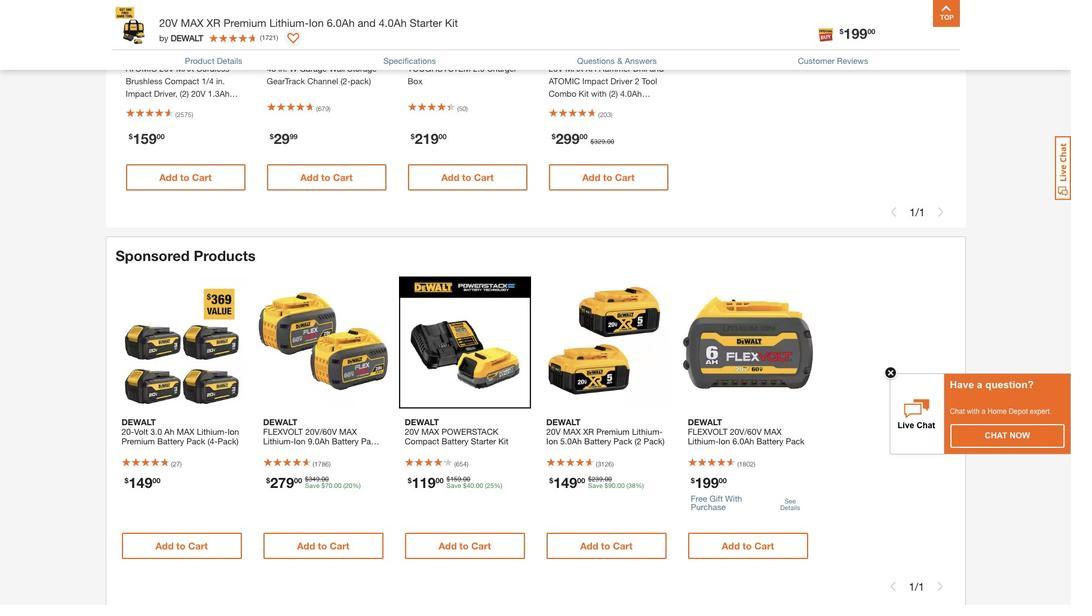 Task type: vqa. For each thing, say whether or not it's contained in the screenshot.
Work
no



Task type: locate. For each thing, give the bounding box(es) containing it.
1 battery from the left
[[157, 436, 184, 446]]

lithium- right ah at the left bottom of the page
[[197, 427, 228, 437]]

48 in. w garage wall storage geartrack channel (2-pack)
[[267, 63, 377, 86]]

pack right the 9.0ah
[[361, 436, 380, 446]]

add to cart button for atomic 20v max cordless brushless compact 1/4 in. impact driver, (2) 20v 1.3ah batteries, charger, and bag
[[126, 164, 245, 191]]

a left home
[[982, 407, 986, 416]]

1 20v/60v from the left
[[305, 427, 337, 437]]

%)
[[353, 482, 361, 489], [494, 482, 502, 489], [636, 482, 644, 489]]

0 horizontal spatial kit
[[445, 16, 458, 29]]

ion up gift
[[719, 436, 730, 446]]

1 save from the left
[[305, 482, 320, 489]]

1 vertical spatial this is the last slide image
[[935, 582, 945, 592]]

this is the last slide image for 149
[[935, 582, 945, 592]]

a right have
[[977, 379, 983, 391]]

( 203 )
[[598, 111, 613, 118]]

save for 149
[[588, 482, 603, 489]]

save left 40
[[447, 482, 461, 489]]

4.0ah up specifications
[[379, 16, 407, 29]]

with up 203
[[591, 88, 607, 99]]

details for see
[[780, 503, 800, 511]]

) for 48 in. w garage wall storage geartrack channel (2-pack)
[[329, 104, 331, 112]]

0 vertical spatial /
[[916, 205, 919, 218]]

199 up reviews
[[844, 25, 868, 42]]

0 vertical spatial 159
[[133, 130, 157, 147]]

to for 20v max xr premium lithium- ion 5.0ah battery pack (2 pack)
[[601, 540, 610, 552]]

48 in. w garage wall storage geartrack channel (2-pack) image
[[261, 0, 392, 44]]

driver,
[[154, 88, 178, 99]]

cart for 20-volt 3.0 ah max lithium-ion premium battery pack (4-pack)
[[188, 540, 208, 552]]

( 654 )
[[454, 460, 469, 468]]

cart for flexvolt 20v/60v max lithium-ion 9.0ah battery pack (2 pack)
[[330, 540, 349, 552]]

1 vertical spatial /
[[915, 580, 919, 593]]

20v inside 'dewalt 20v max xr premium lithium- ion 5.0ah battery pack (2 pack)'
[[546, 427, 561, 437]]

(2
[[635, 436, 642, 446], [263, 446, 270, 456]]

00 inside $ 159 00
[[157, 132, 165, 141]]

cart for atomic 20v max cordless brushless compact 1/4 in. impact driver, (2) 20v 1.3ah batteries, charger, and bag
[[192, 171, 212, 183]]

1 horizontal spatial premium
[[224, 16, 266, 29]]

0 horizontal spatial 4.0ah
[[379, 16, 407, 29]]

save inside $ 119 00 $ 159 . 00 save $ 40 . 00 ( 25 %)
[[447, 482, 461, 489]]

battery inside dewalt 20-volt 3.0 ah max lithium-ion premium battery pack (4-pack)
[[157, 436, 184, 446]]

.
[[605, 137, 607, 145], [320, 475, 322, 483], [461, 475, 463, 483], [603, 475, 605, 483], [333, 482, 334, 489], [474, 482, 476, 489], [616, 482, 618, 489]]

ion left the 9.0ah
[[294, 436, 306, 446]]

xr up the product details
[[207, 16, 221, 29]]

atomic inside dewalt 20v max xr hammer drill and atomic impact driver 2 tool combo kit with (2) 4.0ah batteries, charger, and bag
[[549, 76, 580, 86]]

compact inside dewalt 20v max powerstack compact battery starter kit
[[405, 436, 439, 446]]

0 horizontal spatial save
[[305, 482, 320, 489]]

dewalt inside dewalt flexvolt 20v/60v max lithium-ion 6.0ah battery pack
[[688, 417, 722, 427]]

premium inside dewalt 20-volt 3.0 ah max lithium-ion premium battery pack (4-pack)
[[122, 436, 155, 446]]

6.0ah for battery
[[733, 436, 754, 446]]

159 down "654"
[[450, 475, 461, 483]]

0 horizontal spatial 159
[[133, 130, 157, 147]]

. left '20'
[[333, 482, 334, 489]]

( for 20-volt 3.0 ah max lithium-ion premium battery pack (4-pack)
[[171, 460, 173, 468]]

max inside atomic 20v max cordless brushless compact 1/4 in. impact driver, (2) 20v 1.3ah batteries, charger, and bag
[[176, 63, 194, 73]]

to for atomic 20v max cordless brushless compact 1/4 in. impact driver, (2) 20v 1.3ah batteries, charger, and bag
[[180, 171, 189, 183]]

add to cart for 20v max powerstack compact battery starter kit
[[439, 540, 491, 552]]

%) inside $ 119 00 $ 159 . 00 save $ 40 . 00 ( 25 %)
[[494, 482, 502, 489]]

and
[[358, 16, 376, 29], [650, 63, 664, 73], [197, 101, 212, 111], [620, 101, 635, 111]]

1 vertical spatial a
[[982, 407, 986, 416]]

2 %) from the left
[[494, 482, 502, 489]]

1 %) from the left
[[353, 482, 361, 489]]

$ 199 00 up reviews
[[840, 25, 876, 42]]

1 bag from the left
[[214, 101, 229, 111]]

0 horizontal spatial impact
[[126, 88, 152, 99]]

00
[[868, 27, 876, 36], [157, 132, 165, 141], [439, 132, 447, 141], [580, 132, 588, 141], [607, 137, 615, 145], [322, 475, 329, 483], [463, 475, 470, 483], [605, 475, 612, 483], [153, 476, 160, 485], [294, 476, 302, 485], [436, 476, 444, 485], [577, 476, 585, 485], [719, 476, 727, 485], [334, 482, 342, 489], [476, 482, 483, 489], [618, 482, 625, 489]]

2 (2) from the left
[[609, 88, 618, 99]]

/
[[916, 205, 919, 218], [915, 580, 919, 593]]

%) for 119
[[494, 482, 502, 489]]

0 horizontal spatial pack)
[[218, 436, 239, 446]]

toughsystem
[[408, 63, 471, 73]]

premium up 1721
[[224, 16, 266, 29]]

. down ( 203 )
[[605, 137, 607, 145]]

max inside dewalt 20v max powerstack compact battery starter kit
[[422, 427, 439, 437]]

( for 20v max xr hammer drill and atomic impact driver 2 tool combo kit with (2) 4.0ah batteries, charger, and bag
[[598, 111, 600, 118]]

1 vertical spatial 1 / 1
[[909, 580, 925, 593]]

specifications button
[[383, 54, 436, 67], [383, 54, 436, 67]]

0 horizontal spatial (2)
[[180, 88, 189, 99]]

dewalt for dewalt 20v max xr hammer drill and atomic impact driver 2 tool combo kit with (2) 4.0ah batteries, charger, and bag
[[549, 52, 583, 62]]

1 (2) from the left
[[180, 88, 189, 99]]

save for 279
[[305, 482, 320, 489]]

(
[[260, 33, 262, 41], [316, 104, 318, 112], [457, 104, 459, 112], [175, 111, 177, 118], [598, 111, 600, 118], [171, 460, 173, 468], [313, 460, 314, 468], [454, 460, 456, 468], [596, 460, 598, 468], [738, 460, 739, 468], [343, 482, 345, 489], [485, 482, 487, 489], [627, 482, 628, 489]]

0 horizontal spatial in.
[[216, 76, 225, 86]]

) for flexvolt 20v/60v max lithium-ion 6.0ah battery pack
[[754, 460, 755, 468]]

details right product
[[217, 55, 242, 66]]

40
[[467, 482, 474, 489]]

dewalt inside 'dewalt 20v max xr premium lithium- ion 5.0ah battery pack (2 pack)'
[[546, 417, 581, 427]]

) for 20v max xr premium lithium- ion 5.0ah battery pack (2 pack)
[[612, 460, 614, 468]]

2 horizontal spatial pack)
[[644, 436, 665, 446]]

6.0ah up the ( 1802 )
[[733, 436, 754, 446]]

ion inside dewalt flexvolt 20v/60v max lithium-ion 6.0ah battery pack
[[719, 436, 730, 446]]

0 vertical spatial with
[[591, 88, 607, 99]]

20-
[[122, 427, 134, 437]]

add to cart for 20-volt 3.0 ah max lithium-ion premium battery pack (4-pack)
[[155, 540, 208, 552]]

details right the with
[[780, 503, 800, 511]]

bag inside atomic 20v max cordless brushless compact 1/4 in. impact driver, (2) 20v 1.3ah batteries, charger, and bag
[[214, 101, 229, 111]]

save left 70
[[305, 482, 320, 489]]

1 vertical spatial impact
[[126, 88, 152, 99]]

add for atomic 20v max cordless brushless compact 1/4 in. impact driver, (2) 20v 1.3ah batteries, charger, and bag
[[159, 171, 178, 183]]

lithium- inside the dewalt flexvolt 20v/60v max lithium-ion 9.0ah battery pack (2 pack)
[[263, 436, 294, 446]]

impact for hammer
[[582, 76, 608, 86]]

20v/60v inside dewalt flexvolt 20v/60v max lithium-ion 6.0ah battery pack
[[730, 427, 762, 437]]

1 horizontal spatial 159
[[450, 475, 461, 483]]

1 horizontal spatial details
[[780, 503, 800, 511]]

( right 90
[[627, 482, 628, 489]]

0 vertical spatial 1 / 1
[[910, 205, 925, 218]]

add for 20-volt 3.0 ah max lithium-ion premium battery pack (4-pack)
[[155, 540, 174, 552]]

questions & answers button
[[577, 54, 657, 67], [577, 54, 657, 67]]

0 horizontal spatial atomic
[[126, 63, 157, 73]]

%) inside $ 149 00 $ 239 . 00 save $ 90 . 00 ( 38 %)
[[636, 482, 644, 489]]

$ inside $ 149 00
[[125, 476, 129, 485]]

(2) down driver
[[609, 88, 618, 99]]

batteries, inside atomic 20v max cordless brushless compact 1/4 in. impact driver, (2) 20v 1.3ah batteries, charger, and bag
[[126, 101, 161, 111]]

2 charger, from the left
[[587, 101, 618, 111]]

xr right 5.0ah
[[583, 427, 594, 437]]

batteries, inside dewalt 20v max xr hammer drill and atomic impact driver 2 tool combo kit with (2) 4.0ah batteries, charger, and bag
[[549, 101, 584, 111]]

lithium- up the 38
[[632, 427, 663, 437]]

cart for 48 in. w garage wall storage geartrack channel (2-pack)
[[333, 171, 353, 183]]

1 vertical spatial 4.0ah
[[620, 88, 642, 99]]

( down dewalt flexvolt 20v/60v max lithium-ion 6.0ah battery pack
[[738, 460, 739, 468]]

( up 329
[[598, 111, 600, 118]]

/ for 149
[[915, 580, 919, 593]]

in.
[[278, 63, 287, 73], [216, 76, 225, 86]]

0 horizontal spatial details
[[217, 55, 242, 66]]

149 down volt
[[129, 474, 153, 491]]

1 horizontal spatial batteries,
[[549, 101, 584, 111]]

add to cart for atomic 20v max cordless brushless compact 1/4 in. impact driver, (2) 20v 1.3ah batteries, charger, and bag
[[159, 171, 212, 183]]

1 vertical spatial xr
[[586, 63, 597, 73]]

atomic up brushless
[[126, 63, 157, 73]]

pack) inside the dewalt flexvolt 20v/60v max lithium-ion 9.0ah battery pack (2 pack)
[[272, 446, 293, 456]]

this is the last slide image
[[936, 207, 946, 217], [935, 582, 945, 592]]

free
[[691, 494, 707, 504]]

add to cart button for flexvolt 20v/60v max lithium-ion 6.0ah battery pack
[[688, 533, 808, 559]]

0 horizontal spatial 6.0ah
[[327, 16, 355, 29]]

lithium-
[[269, 16, 309, 29], [197, 427, 228, 437], [632, 427, 663, 437], [263, 436, 294, 446], [688, 436, 719, 446]]

lithium- up display icon
[[269, 16, 309, 29]]

4 battery from the left
[[584, 436, 611, 446]]

dewalt
[[171, 33, 203, 43], [408, 52, 442, 62], [549, 52, 583, 62], [122, 417, 156, 427], [263, 417, 297, 427], [405, 417, 439, 427], [546, 417, 581, 427], [688, 417, 722, 427]]

1 batteries, from the left
[[126, 101, 161, 111]]

batteries, down brushless
[[126, 101, 161, 111]]

2 bag from the left
[[637, 101, 652, 111]]

1 horizontal spatial starter
[[471, 436, 496, 446]]

save left 90
[[588, 482, 603, 489]]

1 vertical spatial with
[[967, 407, 980, 416]]

0 vertical spatial impact
[[582, 76, 608, 86]]

add to cart button for 20v max xr premium lithium- ion 5.0ah battery pack (2 pack)
[[546, 533, 667, 559]]

20v/60v up ( 1786 )
[[305, 427, 337, 437]]

1
[[910, 205, 916, 218], [919, 205, 925, 218], [909, 580, 915, 593], [919, 580, 925, 593]]

2 vertical spatial xr
[[583, 427, 594, 437]]

ion inside the dewalt flexvolt 20v/60v max lithium-ion 9.0ah battery pack (2 pack)
[[294, 436, 306, 446]]

cart
[[192, 171, 212, 183], [333, 171, 353, 183], [474, 171, 494, 183], [615, 171, 635, 183], [188, 540, 208, 552], [330, 540, 349, 552], [471, 540, 491, 552], [613, 540, 633, 552], [755, 540, 774, 552]]

0 horizontal spatial 199
[[695, 474, 719, 491]]

1 horizontal spatial pack)
[[272, 446, 293, 456]]

/ right this is the first slide image
[[915, 580, 919, 593]]

add for flexvolt 20v/60v max lithium-ion 6.0ah battery pack
[[722, 540, 740, 552]]

flexvolt for 199
[[688, 427, 728, 437]]

pack)
[[218, 436, 239, 446], [644, 436, 665, 446], [272, 446, 293, 456]]

impact down questions at right
[[582, 76, 608, 86]]

1 horizontal spatial atomic
[[549, 76, 580, 86]]

20v inside dewalt 20v max powerstack compact battery starter kit
[[405, 427, 419, 437]]

1 horizontal spatial charger,
[[587, 101, 618, 111]]

volt
[[134, 427, 148, 437]]

2 flexvolt from the left
[[688, 427, 728, 437]]

5 battery from the left
[[757, 436, 784, 446]]

2 horizontal spatial %)
[[636, 482, 644, 489]]

( right 70
[[343, 482, 345, 489]]

charger, inside atomic 20v max cordless brushless compact 1/4 in. impact driver, (2) 20v 1.3ah batteries, charger, and bag
[[164, 101, 195, 111]]

add to cart button for 48 in. w garage wall storage geartrack channel (2-pack)
[[267, 164, 386, 191]]

add
[[159, 171, 178, 183], [300, 171, 319, 183], [441, 171, 460, 183], [582, 171, 601, 183], [155, 540, 174, 552], [297, 540, 315, 552], [439, 540, 457, 552], [580, 540, 599, 552], [722, 540, 740, 552]]

2 battery from the left
[[332, 436, 359, 446]]

chat now
[[985, 431, 1030, 440]]

0 vertical spatial details
[[217, 55, 242, 66]]

this is the first slide image
[[889, 582, 898, 592]]

premium up ( 3126 )
[[597, 427, 630, 437]]

kit inside dewalt 20v max powerstack compact battery starter kit
[[499, 436, 509, 446]]

xr inside dewalt 20v max xr hammer drill and atomic impact driver 2 tool combo kit with (2) 4.0ah batteries, charger, and bag
[[586, 63, 597, 73]]

atomic
[[126, 63, 157, 73], [549, 76, 580, 86]]

lithium- inside dewalt 20-volt 3.0 ah max lithium-ion premium battery pack (4-pack)
[[197, 427, 228, 437]]

6.0ah
[[327, 16, 355, 29], [733, 436, 754, 446]]

depot
[[1009, 407, 1028, 416]]

279
[[270, 474, 294, 491]]

kit inside dewalt 20v max xr hammer drill and atomic impact driver 2 tool combo kit with (2) 4.0ah batteries, charger, and bag
[[579, 88, 589, 99]]

flexvolt inside the dewalt flexvolt 20v/60v max lithium-ion 9.0ah battery pack (2 pack)
[[263, 427, 303, 437]]

1 horizontal spatial with
[[967, 407, 980, 416]]

199
[[844, 25, 868, 42], [695, 474, 719, 491]]

a
[[977, 379, 983, 391], [982, 407, 986, 416]]

flexvolt inside dewalt flexvolt 20v/60v max lithium-ion 6.0ah battery pack
[[688, 427, 728, 437]]

atomic 20v max cordless brushless compact 1/4 in. impact driver, (2) 20v 1.3ah batteries, charger, and bag image
[[120, 0, 251, 44]]

$ inside $ 159 00
[[129, 132, 133, 141]]

( inside $ 279 00 $ 349 . 00 save $ 70 . 00 ( 20 %)
[[343, 482, 345, 489]]

0 horizontal spatial 20v/60v
[[305, 427, 337, 437]]

20v/60v
[[305, 427, 337, 437], [730, 427, 762, 437]]

this is the last slide image for 159
[[936, 207, 946, 217]]

xr left hammer
[[586, 63, 597, 73]]

dewalt for dewalt 20-volt 3.0 ah max lithium-ion premium battery pack (4-pack)
[[122, 417, 156, 427]]

%) right 90
[[636, 482, 644, 489]]

1 horizontal spatial kit
[[499, 436, 509, 446]]

add to cart for flexvolt 20v/60v max lithium-ion 6.0ah battery pack
[[722, 540, 774, 552]]

with right chat
[[967, 407, 980, 416]]

3 save from the left
[[588, 482, 603, 489]]

1 horizontal spatial 20v/60v
[[730, 427, 762, 437]]

6.0ah inside dewalt flexvolt 20v/60v max lithium-ion 6.0ah battery pack
[[733, 436, 754, 446]]

1 149 from the left
[[129, 474, 153, 491]]

( 1786 )
[[313, 460, 331, 468]]

( inside $ 119 00 $ 159 . 00 save $ 40 . 00 ( 25 %)
[[485, 482, 487, 489]]

1 horizontal spatial save
[[447, 482, 461, 489]]

149 left 239
[[553, 474, 577, 491]]

1 horizontal spatial bag
[[637, 101, 652, 111]]

2 149 from the left
[[553, 474, 577, 491]]

dewalt inside the dewalt flexvolt 20v/60v max lithium-ion 9.0ah battery pack (2 pack)
[[263, 417, 297, 427]]

1 horizontal spatial %)
[[494, 482, 502, 489]]

bag down tool
[[637, 101, 652, 111]]

charger, down driver
[[587, 101, 618, 111]]

1 horizontal spatial (2
[[635, 436, 642, 446]]

save
[[305, 482, 320, 489], [447, 482, 461, 489], [588, 482, 603, 489]]

0 vertical spatial $ 199 00
[[840, 25, 876, 42]]

0 horizontal spatial (2
[[263, 446, 270, 456]]

%) right 40
[[494, 482, 502, 489]]

0 vertical spatial 199
[[844, 25, 868, 42]]

1 vertical spatial compact
[[405, 436, 439, 446]]

20v/60v inside the dewalt flexvolt 20v/60v max lithium-ion 9.0ah battery pack (2 pack)
[[305, 427, 337, 437]]

and right ( 203 )
[[620, 101, 635, 111]]

flexvolt 20v/60v max lithium-ion 6.0ah battery pack image
[[682, 277, 814, 409]]

( down dewalt toughsystem 2.0 charger box
[[457, 104, 459, 112]]

0 horizontal spatial starter
[[410, 16, 442, 29]]

bag down 1.3ah
[[214, 101, 229, 111]]

dewalt inside dewalt 20v max xr hammer drill and atomic impact driver 2 tool combo kit with (2) 4.0ah batteries, charger, and bag
[[549, 52, 583, 62]]

( down ah at the left bottom of the page
[[171, 460, 173, 468]]

this is the last slide image right this is the first slide icon
[[936, 207, 946, 217]]

home
[[988, 407, 1007, 416]]

6.0ah up wall
[[327, 16, 355, 29]]

save inside $ 279 00 $ 349 . 00 save $ 70 . 00 ( 20 %)
[[305, 482, 320, 489]]

starter up specifications
[[410, 16, 442, 29]]

add to cart for 48 in. w garage wall storage geartrack channel (2-pack)
[[300, 171, 353, 183]]

0 horizontal spatial charger,
[[164, 101, 195, 111]]

save inside $ 149 00 $ 239 . 00 save $ 90 . 00 ( 38 %)
[[588, 482, 603, 489]]

(2) right the driver,
[[180, 88, 189, 99]]

1 vertical spatial $ 199 00
[[691, 474, 727, 491]]

( down channel at the left top of the page
[[316, 104, 318, 112]]

impact down brushless
[[126, 88, 152, 99]]

0 horizontal spatial compact
[[165, 76, 199, 86]]

$ 199 00
[[840, 25, 876, 42], [691, 474, 727, 491]]

1 / 1 right this is the first slide image
[[909, 580, 925, 593]]

max inside dewalt flexvolt 20v/60v max lithium-ion 6.0ah battery pack
[[764, 427, 782, 437]]

$ 199 00 up gift
[[691, 474, 727, 491]]

0 vertical spatial 6.0ah
[[327, 16, 355, 29]]

starter up 25 in the bottom left of the page
[[471, 436, 496, 446]]

lithium- for 20v max xr premium lithium-ion 6.0ah and 4.0ah starter kit
[[269, 16, 309, 29]]

max inside dewalt 20-volt 3.0 ah max lithium-ion premium battery pack (4-pack)
[[177, 427, 195, 437]]

2 horizontal spatial premium
[[597, 427, 630, 437]]

0 horizontal spatial batteries,
[[126, 101, 161, 111]]

3 battery from the left
[[442, 436, 469, 446]]

199 up free
[[695, 474, 719, 491]]

(2 up the 38
[[635, 436, 642, 446]]

) for 20v max powerstack compact battery starter kit
[[467, 460, 469, 468]]

2 20v/60v from the left
[[730, 427, 762, 437]]

to
[[180, 171, 189, 183], [321, 171, 330, 183], [462, 171, 471, 183], [603, 171, 612, 183], [176, 540, 186, 552], [318, 540, 327, 552], [460, 540, 469, 552], [601, 540, 610, 552], [743, 540, 752, 552]]

1 horizontal spatial $ 199 00
[[840, 25, 876, 42]]

see details
[[780, 497, 800, 511]]

0 vertical spatial in.
[[278, 63, 287, 73]]

dewalt toughsystem 2.0 charger box
[[408, 52, 517, 86]]

premium left ah at the left bottom of the page
[[122, 436, 155, 446]]

( right 40
[[485, 482, 487, 489]]

this is the last slide image right this is the first slide image
[[935, 582, 945, 592]]

max
[[181, 16, 204, 29], [176, 63, 194, 73], [566, 63, 583, 73], [177, 427, 195, 437], [339, 427, 357, 437], [422, 427, 439, 437], [563, 427, 581, 437], [764, 427, 782, 437]]

in. up 1.3ah
[[216, 76, 225, 86]]

compact up the 119 on the left bottom of the page
[[405, 436, 439, 446]]

pack)
[[351, 76, 371, 86]]

1 horizontal spatial 149
[[553, 474, 577, 491]]

and inside atomic 20v max cordless brushless compact 1/4 in. impact driver, (2) 20v 1.3ah batteries, charger, and bag
[[197, 101, 212, 111]]

1 vertical spatial in.
[[216, 76, 225, 86]]

batteries, down combo
[[549, 101, 584, 111]]

compact
[[165, 76, 199, 86], [405, 436, 439, 446]]

( up $ 119 00 $ 159 . 00 save $ 40 . 00 ( 25 %)
[[454, 460, 456, 468]]

specifications
[[383, 55, 436, 66]]

3 %) from the left
[[636, 482, 644, 489]]

1 horizontal spatial 6.0ah
[[733, 436, 754, 446]]

$
[[840, 27, 844, 36], [129, 132, 133, 141], [270, 132, 274, 141], [411, 132, 415, 141], [552, 132, 556, 141], [591, 137, 594, 145], [305, 475, 309, 483], [447, 475, 450, 483], [588, 475, 592, 483], [125, 476, 129, 485], [266, 476, 270, 485], [408, 476, 412, 485], [549, 476, 553, 485], [691, 476, 695, 485], [322, 482, 325, 489], [463, 482, 467, 489], [605, 482, 608, 489]]

add to cart for 20v max xr premium lithium- ion 5.0ah battery pack (2 pack)
[[580, 540, 633, 552]]

0 vertical spatial starter
[[410, 16, 442, 29]]

( down the driver,
[[175, 111, 177, 118]]

20v/60v up the ( 1802 )
[[730, 427, 762, 437]]

20v inside dewalt 20v max xr hammer drill and atomic impact driver 2 tool combo kit with (2) 4.0ah batteries, charger, and bag
[[549, 63, 563, 73]]

add to cart button
[[126, 164, 245, 191], [267, 164, 386, 191], [408, 164, 527, 191], [549, 164, 668, 191], [122, 533, 242, 559], [263, 533, 383, 559], [405, 533, 525, 559], [546, 533, 667, 559], [688, 533, 808, 559]]

atomic up combo
[[549, 76, 580, 86]]

customer reviews button
[[798, 54, 868, 67], [798, 54, 868, 67]]

1 / 1 for 159
[[910, 205, 925, 218]]

starter inside dewalt 20v max powerstack compact battery starter kit
[[471, 436, 496, 446]]

3 pack from the left
[[614, 436, 632, 446]]

0 horizontal spatial %)
[[353, 482, 361, 489]]

add to cart for flexvolt 20v/60v max lithium-ion 9.0ah battery pack (2 pack)
[[297, 540, 349, 552]]

impact for brushless
[[126, 88, 152, 99]]

1 vertical spatial starter
[[471, 436, 496, 446]]

48 in. w garage wall storage geartrack channel (2-pack) link
[[267, 53, 386, 87]]

0 vertical spatial atomic
[[126, 63, 157, 73]]

$ 29 99
[[270, 130, 298, 147]]

ion right (4-
[[228, 427, 239, 437]]

impact inside dewalt 20v max xr hammer drill and atomic impact driver 2 tool combo kit with (2) 4.0ah batteries, charger, and bag
[[582, 76, 608, 86]]

pack inside 'dewalt 20v max xr premium lithium- ion 5.0ah battery pack (2 pack)'
[[614, 436, 632, 446]]

2 batteries, from the left
[[549, 101, 584, 111]]

1 horizontal spatial flexvolt
[[688, 427, 728, 437]]

compact up the driver,
[[165, 76, 199, 86]]

0 vertical spatial compact
[[165, 76, 199, 86]]

1 horizontal spatial compact
[[405, 436, 439, 446]]

(2 left the 9.0ah
[[263, 446, 270, 456]]

pack left (4-
[[187, 436, 205, 446]]

lithium- for dewalt flexvolt 20v/60v max lithium-ion 9.0ah battery pack (2 pack)
[[263, 436, 294, 446]]

with inside dewalt 20v max xr hammer drill and atomic impact driver 2 tool combo kit with (2) 4.0ah batteries, charger, and bag
[[591, 88, 607, 99]]

xr
[[207, 16, 221, 29], [586, 63, 597, 73], [583, 427, 594, 437]]

( 679 )
[[316, 104, 331, 112]]

( up 349 at bottom left
[[313, 460, 314, 468]]

1 vertical spatial details
[[780, 503, 800, 511]]

1 horizontal spatial in.
[[278, 63, 287, 73]]

in. left w
[[278, 63, 287, 73]]

( up 239
[[596, 460, 598, 468]]

20v max powerstack compact battery starter kit image
[[399, 277, 531, 409]]

1 flexvolt from the left
[[263, 427, 303, 437]]

2 vertical spatial kit
[[499, 436, 509, 446]]

and down 1.3ah
[[197, 101, 212, 111]]

0 horizontal spatial flexvolt
[[263, 427, 303, 437]]

lithium- left the 9.0ah
[[263, 436, 294, 446]]

battery inside dewalt 20v max powerstack compact battery starter kit
[[442, 436, 469, 446]]

flexvolt
[[263, 427, 303, 437], [688, 427, 728, 437]]

xr inside 'dewalt 20v max xr premium lithium- ion 5.0ah battery pack (2 pack)'
[[583, 427, 594, 437]]

ion
[[309, 16, 324, 29], [228, 427, 239, 437], [294, 436, 306, 446], [546, 436, 558, 446], [719, 436, 730, 446]]

1 vertical spatial atomic
[[549, 76, 580, 86]]

%) inside $ 279 00 $ 349 . 00 save $ 70 . 00 ( 20 %)
[[353, 482, 361, 489]]

2 save from the left
[[447, 482, 461, 489]]

details inside dropdown button
[[780, 503, 800, 511]]

%) right 70
[[353, 482, 361, 489]]

( inside $ 149 00 $ 239 . 00 save $ 90 . 00 ( 38 %)
[[627, 482, 628, 489]]

premium inside 'dewalt 20v max xr premium lithium- ion 5.0ah battery pack (2 pack)'
[[597, 427, 630, 437]]

00 inside $ 149 00
[[153, 476, 160, 485]]

/ right this is the first slide icon
[[916, 205, 919, 218]]

1 pack from the left
[[187, 436, 205, 446]]

live chat image
[[1055, 136, 1071, 200]]

0 horizontal spatial premium
[[122, 436, 155, 446]]

pack up ( 3126 )
[[614, 436, 632, 446]]

0 horizontal spatial with
[[591, 88, 607, 99]]

atomic 20v max cordless brushless compact 1/4 in. impact driver, (2) 20v 1.3ah batteries, charger, and bag
[[126, 63, 230, 111]]

lithium- up free
[[688, 436, 719, 446]]

00 inside $ 219 00
[[439, 132, 447, 141]]

( 1802 )
[[738, 460, 755, 468]]

cordless
[[196, 63, 229, 73]]

4.0ah down 2
[[620, 88, 642, 99]]

ion up garage
[[309, 16, 324, 29]]

ah
[[164, 427, 174, 437]]

dewalt inside dewalt 20-volt 3.0 ah max lithium-ion premium battery pack (4-pack)
[[122, 417, 156, 427]]

charger, down the driver,
[[164, 101, 195, 111]]

question?
[[986, 379, 1034, 391]]

1 / 1 right this is the first slide icon
[[910, 205, 925, 218]]

159 down the driver,
[[133, 130, 157, 147]]

add to cart
[[159, 171, 212, 183], [300, 171, 353, 183], [441, 171, 494, 183], [582, 171, 635, 183], [155, 540, 208, 552], [297, 540, 349, 552], [439, 540, 491, 552], [580, 540, 633, 552], [722, 540, 774, 552]]

top button
[[933, 0, 960, 27]]

1 vertical spatial kit
[[579, 88, 589, 99]]

1 charger, from the left
[[164, 101, 195, 111]]

impact inside atomic 20v max cordless brushless compact 1/4 in. impact driver, (2) 20v 1.3ah batteries, charger, and bag
[[126, 88, 152, 99]]

( for 20v max powerstack compact battery starter kit
[[454, 460, 456, 468]]

to for flexvolt 20v/60v max lithium-ion 9.0ah battery pack (2 pack)
[[318, 540, 327, 552]]

2 horizontal spatial save
[[588, 482, 603, 489]]

. left 40
[[461, 475, 463, 483]]

1 horizontal spatial 199
[[844, 25, 868, 42]]

1 horizontal spatial impact
[[582, 76, 608, 86]]

lithium- inside dewalt flexvolt 20v/60v max lithium-ion 6.0ah battery pack
[[688, 436, 719, 446]]

0 horizontal spatial 149
[[129, 474, 153, 491]]

1 vertical spatial 159
[[450, 475, 461, 483]]

0 vertical spatial kit
[[445, 16, 458, 29]]

dewalt for dewalt 20v max powerstack compact battery starter kit
[[405, 417, 439, 427]]

. left 90
[[603, 475, 605, 483]]

20v for atomic 20v max cordless brushless compact 1/4 in. impact driver, (2) 20v 1.3ah batteries, charger, and bag
[[159, 63, 174, 73]]

atomic inside atomic 20v max cordless brushless compact 1/4 in. impact driver, (2) 20v 1.3ah batteries, charger, and bag
[[126, 63, 157, 73]]

ion for dewalt flexvolt 20v/60v max lithium-ion 6.0ah battery pack
[[719, 436, 730, 446]]

0 horizontal spatial bag
[[214, 101, 229, 111]]

)
[[276, 33, 278, 41], [329, 104, 331, 112], [466, 104, 468, 112], [192, 111, 193, 118], [611, 111, 613, 118], [180, 460, 182, 468], [329, 460, 331, 468], [467, 460, 469, 468], [612, 460, 614, 468], [754, 460, 755, 468]]

product details button
[[185, 54, 242, 67], [185, 54, 242, 67]]

to for 20-volt 3.0 ah max lithium-ion premium battery pack (4-pack)
[[176, 540, 186, 552]]

pack
[[187, 436, 205, 446], [361, 436, 380, 446], [614, 436, 632, 446], [786, 436, 805, 446]]

&
[[617, 55, 623, 66]]

1 vertical spatial 6.0ah
[[733, 436, 754, 446]]

0 vertical spatial this is the last slide image
[[936, 207, 946, 217]]

4 pack from the left
[[786, 436, 805, 446]]

1 horizontal spatial (2)
[[609, 88, 618, 99]]

chat
[[950, 407, 965, 416]]

2 pack from the left
[[361, 436, 380, 446]]

ion left 5.0ah
[[546, 436, 558, 446]]

1 horizontal spatial 4.0ah
[[620, 88, 642, 99]]

dewalt inside dewalt 20v max powerstack compact battery starter kit
[[405, 417, 439, 427]]

lithium- inside 'dewalt 20v max xr premium lithium- ion 5.0ah battery pack (2 pack)'
[[632, 427, 663, 437]]

save for 119
[[447, 482, 461, 489]]

2 horizontal spatial kit
[[579, 88, 589, 99]]

1802
[[739, 460, 754, 468]]

0 vertical spatial a
[[977, 379, 983, 391]]

pack up see
[[786, 436, 805, 446]]

dewalt inside dewalt toughsystem 2.0 charger box
[[408, 52, 442, 62]]



Task type: describe. For each thing, give the bounding box(es) containing it.
%) for 149
[[636, 482, 644, 489]]

and up storage
[[358, 16, 376, 29]]

( for atomic 20v max cordless brushless compact 1/4 in. impact driver, (2) 20v 1.3ah batteries, charger, and bag
[[175, 111, 177, 118]]

(2 inside 'dewalt 20v max xr premium lithium- ion 5.0ah battery pack (2 pack)'
[[635, 436, 642, 446]]

add for 48 in. w garage wall storage geartrack channel (2-pack)
[[300, 171, 319, 183]]

( left display icon
[[260, 33, 262, 41]]

gift
[[710, 494, 723, 504]]

$ inside $ 219 00
[[411, 132, 415, 141]]

add to cart button for flexvolt 20v/60v max lithium-ion 9.0ah battery pack (2 pack)
[[263, 533, 383, 559]]

( for flexvolt 20v/60v max lithium-ion 6.0ah battery pack
[[738, 460, 739, 468]]

tool
[[642, 76, 657, 86]]

/ for 159
[[916, 205, 919, 218]]

( 27 )
[[171, 460, 182, 468]]

9.0ah
[[308, 436, 330, 446]]

driver
[[611, 76, 633, 86]]

159 inside $ 119 00 $ 159 . 00 save $ 40 . 00 ( 25 %)
[[450, 475, 461, 483]]

679
[[318, 104, 329, 112]]

atomic 20v max cordless brushless compact 1/4 in. impact driver, (2) 20v 1.3ah batteries, charger, and bag link
[[126, 53, 245, 111]]

this is the first slide image
[[889, 207, 899, 217]]

compact inside atomic 20v max cordless brushless compact 1/4 in. impact driver, (2) 20v 1.3ah batteries, charger, and bag
[[165, 76, 199, 86]]

239
[[592, 475, 603, 483]]

654
[[456, 460, 467, 468]]

in. inside 48 in. w garage wall storage geartrack channel (2-pack)
[[278, 63, 287, 73]]

toughsystem 2.0 charger box image
[[402, 0, 533, 44]]

w
[[290, 63, 297, 73]]

1/4
[[202, 76, 214, 86]]

149 for $ 149 00 $ 239 . 00 save $ 90 . 00 ( 38 %)
[[553, 474, 577, 491]]

0 vertical spatial xr
[[207, 16, 221, 29]]

2
[[635, 76, 640, 86]]

29
[[274, 130, 290, 147]]

combo
[[549, 88, 577, 99]]

( for 20v max xr premium lithium- ion 5.0ah battery pack (2 pack)
[[596, 460, 598, 468]]

20v/60v for 279
[[305, 427, 337, 437]]

dewalt flexvolt 20v/60v max lithium-ion 9.0ah battery pack (2 pack)
[[263, 417, 380, 456]]

geartrack
[[267, 76, 305, 86]]

cart for flexvolt 20v/60v max lithium-ion 6.0ah battery pack
[[755, 540, 774, 552]]

free gift with purchase button
[[691, 491, 770, 515]]

max inside the dewalt flexvolt 20v/60v max lithium-ion 9.0ah battery pack (2 pack)
[[339, 427, 357, 437]]

see
[[785, 497, 796, 505]]

20v/60v for 199
[[730, 427, 762, 437]]

add to cart button for 20v max powerstack compact battery starter kit
[[405, 533, 525, 559]]

25
[[487, 482, 494, 489]]

1.3ah
[[208, 88, 230, 99]]

ion inside 'dewalt 20v max xr premium lithium- ion 5.0ah battery pack (2 pack)'
[[546, 436, 558, 446]]

1 / 1 for 149
[[909, 580, 925, 593]]

dewalt for dewalt toughsystem 2.0 charger box
[[408, 52, 442, 62]]

20v for dewalt 20v max xr hammer drill and atomic impact driver 2 tool combo kit with (2) 4.0ah batteries, charger, and bag
[[549, 63, 563, 73]]

329
[[594, 137, 605, 145]]

wall
[[329, 63, 345, 73]]

add to cart button for toughsystem 2.0 charger box
[[408, 164, 527, 191]]

219
[[415, 130, 439, 147]]

answers
[[625, 55, 657, 66]]

brushless
[[126, 76, 163, 86]]

add for 20v max powerstack compact battery starter kit
[[439, 540, 457, 552]]

dewalt 20v max xr premium lithium- ion 5.0ah battery pack (2 pack)
[[546, 417, 665, 446]]

dewalt flexvolt 20v/60v max lithium-ion 6.0ah battery pack
[[688, 417, 805, 446]]

$ 149 00 $ 239 . 00 save $ 90 . 00 ( 38 %)
[[549, 474, 644, 491]]

0 vertical spatial 4.0ah
[[379, 16, 407, 29]]

with
[[725, 494, 742, 504]]

20v for dewalt 20v max xr premium lithium- ion 5.0ah battery pack (2 pack)
[[546, 427, 561, 437]]

free gift with purchase
[[691, 494, 742, 512]]

max inside 'dewalt 20v max xr premium lithium- ion 5.0ah battery pack (2 pack)'
[[563, 427, 581, 437]]

1786
[[314, 460, 329, 468]]

(2) inside atomic 20v max cordless brushless compact 1/4 in. impact driver, (2) 20v 1.3ah batteries, charger, and bag
[[180, 88, 189, 99]]

20
[[345, 482, 353, 489]]

$ inside "$ 29 99"
[[270, 132, 274, 141]]

xr for 149
[[583, 427, 594, 437]]

add for toughsystem 2.0 charger box
[[441, 171, 460, 183]]

flexvolt for 279
[[263, 427, 303, 437]]

flexvolt 20v/60v max lithium-ion 9.0ah battery pack (2 pack) image
[[257, 277, 389, 409]]

in. inside atomic 20v max cordless brushless compact 1/4 in. impact driver, (2) 20v 1.3ah batteries, charger, and bag
[[216, 76, 225, 86]]

119
[[412, 474, 436, 491]]

) for 20-volt 3.0 ah max lithium-ion premium battery pack (4-pack)
[[180, 460, 182, 468]]

6.0ah for and
[[327, 16, 355, 29]]

storage
[[347, 63, 377, 73]]

) for 20v max xr hammer drill and atomic impact driver 2 tool combo kit with (2) 4.0ah batteries, charger, and bag
[[611, 111, 613, 118]]

1 vertical spatial 199
[[695, 474, 719, 491]]

cart for toughsystem 2.0 charger box
[[474, 171, 494, 183]]

by
[[159, 33, 168, 43]]

27
[[173, 460, 180, 468]]

max inside dewalt 20v max xr hammer drill and atomic impact driver 2 tool combo kit with (2) 4.0ah batteries, charger, and bag
[[566, 63, 583, 73]]

( for flexvolt 20v/60v max lithium-ion 9.0ah battery pack (2 pack)
[[313, 460, 314, 468]]

2.0
[[473, 63, 485, 73]]

add for flexvolt 20v/60v max lithium-ion 9.0ah battery pack (2 pack)
[[297, 540, 315, 552]]

lithium- for dewalt flexvolt 20v/60v max lithium-ion 6.0ah battery pack
[[688, 436, 719, 446]]

cart for 20v max xr premium lithium- ion 5.0ah battery pack (2 pack)
[[613, 540, 633, 552]]

(2 inside the dewalt flexvolt 20v/60v max lithium-ion 9.0ah battery pack (2 pack)
[[263, 446, 270, 456]]

. inside the $ 299 00 $ 329 . 00
[[605, 137, 607, 145]]

299
[[556, 130, 580, 147]]

product image image
[[114, 6, 153, 45]]

and up tool
[[650, 63, 664, 73]]

. left the 38
[[616, 482, 618, 489]]

customer
[[798, 55, 835, 66]]

( for toughsystem 2.0 charger box
[[457, 104, 459, 112]]

xr for 299
[[586, 63, 597, 73]]

20v max xr premium lithium-ion 5.0ah battery pack (2 pack) image
[[540, 277, 673, 409]]

product details
[[185, 55, 242, 66]]

battery inside dewalt flexvolt 20v/60v max lithium-ion 6.0ah battery pack
[[757, 436, 784, 446]]

purchase
[[691, 502, 726, 512]]

ion for dewalt flexvolt 20v/60v max lithium-ion 9.0ah battery pack (2 pack)
[[294, 436, 306, 446]]

products
[[194, 247, 256, 264]]

chat
[[985, 431, 1008, 440]]

(4-
[[208, 436, 218, 446]]

$ 119 00 $ 159 . 00 save $ 40 . 00 ( 25 %)
[[408, 474, 502, 491]]

$ 149 00
[[125, 474, 160, 491]]

( 1721 )
[[260, 33, 278, 41]]

ion for 20v max xr premium lithium-ion 6.0ah and 4.0ah starter kit
[[309, 16, 324, 29]]

) for atomic 20v max cordless brushless compact 1/4 in. impact driver, (2) 20v 1.3ah batteries, charger, and bag
[[192, 111, 193, 118]]

dewalt 20v max xr hammer drill and atomic impact driver 2 tool combo kit with (2) 4.0ah batteries, charger, and bag
[[549, 52, 664, 111]]

battery inside 'dewalt 20v max xr premium lithium- ion 5.0ah battery pack (2 pack)'
[[584, 436, 611, 446]]

3.0
[[150, 427, 162, 437]]

$ 279 00 $ 349 . 00 save $ 70 . 00 ( 20 %)
[[266, 474, 361, 491]]

battery inside the dewalt flexvolt 20v/60v max lithium-ion 9.0ah battery pack (2 pack)
[[332, 436, 359, 446]]

to for 48 in. w garage wall storage geartrack channel (2-pack)
[[321, 171, 330, 183]]

2575
[[177, 111, 192, 118]]

questions & answers
[[577, 55, 657, 66]]

add to cart button for 20-volt 3.0 ah max lithium-ion premium battery pack (4-pack)
[[122, 533, 242, 559]]

48
[[267, 63, 276, 73]]

reviews
[[837, 55, 868, 66]]

1721
[[262, 33, 276, 41]]

pack) inside 'dewalt 20v max xr premium lithium- ion 5.0ah battery pack (2 pack)'
[[644, 436, 665, 446]]

) for flexvolt 20v/60v max lithium-ion 9.0ah battery pack (2 pack)
[[329, 460, 331, 468]]

to for toughsystem 2.0 charger box
[[462, 171, 471, 183]]

149 for $ 149 00
[[129, 474, 153, 491]]

70
[[325, 482, 333, 489]]

0 horizontal spatial $ 199 00
[[691, 474, 727, 491]]

drill
[[633, 63, 648, 73]]

garage
[[300, 63, 327, 73]]

dewalt for dewalt flexvolt 20v/60v max lithium-ion 6.0ah battery pack
[[688, 417, 722, 427]]

details for product
[[217, 55, 242, 66]]

sponsored products
[[116, 247, 256, 264]]

20-volt 3.0 ah max lithium-ion premium battery pack (4-pack) image
[[116, 277, 248, 409]]

. left 25 in the bottom left of the page
[[474, 482, 476, 489]]

box
[[408, 76, 423, 86]]

pack inside the dewalt flexvolt 20v/60v max lithium-ion 9.0ah battery pack (2 pack)
[[361, 436, 380, 446]]

dewalt 20-volt 3.0 ah max lithium-ion premium battery pack (4-pack)
[[122, 417, 239, 446]]

customer reviews
[[798, 55, 868, 66]]

99
[[290, 132, 298, 141]]

product
[[185, 55, 215, 66]]

dewalt for dewalt 20v max xr premium lithium- ion 5.0ah battery pack (2 pack)
[[546, 417, 581, 427]]

(2-
[[341, 76, 351, 86]]

display image
[[287, 33, 299, 45]]

to for flexvolt 20v/60v max lithium-ion 6.0ah battery pack
[[743, 540, 752, 552]]

4.0ah inside dewalt 20v max xr hammer drill and atomic impact driver 2 tool combo kit with (2) 4.0ah batteries, charger, and bag
[[620, 88, 642, 99]]

( 50 )
[[457, 104, 468, 112]]

pack) inside dewalt 20-volt 3.0 ah max lithium-ion premium battery pack (4-pack)
[[218, 436, 239, 446]]

add to cart for toughsystem 2.0 charger box
[[441, 171, 494, 183]]

sponsored
[[116, 247, 190, 264]]

cart for 20v max powerstack compact battery starter kit
[[471, 540, 491, 552]]

add for 20v max xr premium lithium- ion 5.0ah battery pack (2 pack)
[[580, 540, 599, 552]]

349
[[309, 475, 320, 483]]

pack inside dewalt 20-volt 3.0 ah max lithium-ion premium battery pack (4-pack)
[[187, 436, 205, 446]]

5.0ah
[[560, 436, 582, 446]]

charger, inside dewalt 20v max xr hammer drill and atomic impact driver 2 tool combo kit with (2) 4.0ah batteries, charger, and bag
[[587, 101, 618, 111]]

20v for dewalt 20v max powerstack compact battery starter kit
[[405, 427, 419, 437]]

bag inside dewalt 20v max xr hammer drill and atomic impact driver 2 tool combo kit with (2) 4.0ah batteries, charger, and bag
[[637, 101, 652, 111]]

(2) inside dewalt 20v max xr hammer drill and atomic impact driver 2 tool combo kit with (2) 4.0ah batteries, charger, and bag
[[609, 88, 618, 99]]

dewalt for dewalt flexvolt 20v/60v max lithium-ion 9.0ah battery pack (2 pack)
[[263, 417, 297, 427]]

( for 48 in. w garage wall storage geartrack channel (2-pack)
[[316, 104, 318, 112]]

( 2575 )
[[175, 111, 193, 118]]

now
[[1010, 431, 1030, 440]]

20v max xr premium lithium-ion 6.0ah and 4.0ah starter kit
[[159, 16, 458, 29]]

questions
[[577, 55, 615, 66]]

to for 20v max powerstack compact battery starter kit
[[460, 540, 469, 552]]

) for toughsystem 2.0 charger box
[[466, 104, 468, 112]]

chat now link
[[951, 425, 1064, 447]]

pack inside dewalt flexvolt 20v/60v max lithium-ion 6.0ah battery pack
[[786, 436, 805, 446]]

. left 70
[[320, 475, 322, 483]]

%) for 279
[[353, 482, 361, 489]]

dewalt 20v max powerstack compact battery starter kit
[[405, 417, 509, 446]]

38
[[628, 482, 636, 489]]

3126
[[598, 460, 612, 468]]

channel
[[307, 76, 338, 86]]

expert.
[[1030, 407, 1052, 416]]

ion inside dewalt 20-volt 3.0 ah max lithium-ion premium battery pack (4-pack)
[[228, 427, 239, 437]]



